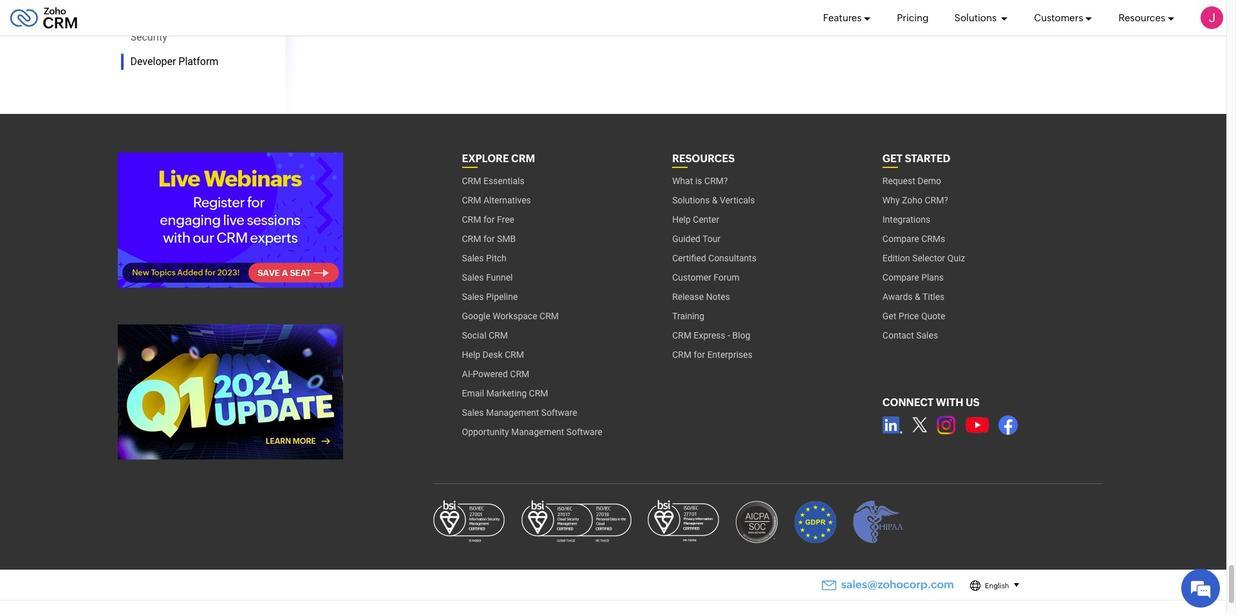 Task type: locate. For each thing, give the bounding box(es) containing it.
sales@zohocorp.com link
[[822, 578, 954, 591]]

guided
[[672, 234, 701, 244]]

2 vertical spatial for
[[694, 350, 705, 360]]

1 horizontal spatial &
[[915, 292, 921, 302]]

management down sales management software link
[[511, 427, 564, 437]]

for left smb
[[484, 234, 495, 244]]

0 vertical spatial solutions
[[955, 12, 999, 23]]

crm? inside the why zoho crm? 'link'
[[925, 195, 948, 205]]

smb
[[497, 234, 516, 244]]

crm? for what is crm?
[[704, 176, 728, 186]]

1 horizontal spatial help
[[672, 214, 691, 225]]

more for learn more link to the top
[[840, 3, 864, 15]]

& left titles
[[915, 292, 921, 302]]

0 vertical spatial crm?
[[704, 176, 728, 186]]

help center link
[[672, 210, 719, 229]]

0 horizontal spatial learn
[[650, 22, 676, 34]]

certified
[[672, 253, 706, 263]]

sales down email
[[462, 407, 484, 418]]

0 vertical spatial software
[[541, 407, 577, 418]]

crm? for why zoho crm?
[[925, 195, 948, 205]]

training link
[[672, 306, 705, 326]]

0 horizontal spatial &
[[712, 195, 718, 205]]

verticals
[[720, 195, 755, 205]]

notes
[[706, 292, 730, 302]]

learn
[[812, 3, 838, 15], [650, 22, 676, 34]]

request demo
[[883, 176, 941, 186]]

contact sales
[[883, 330, 938, 341]]

for
[[484, 214, 495, 225], [484, 234, 495, 244], [694, 350, 705, 360]]

crm for enterprises link
[[672, 345, 753, 364]]

management down marketing
[[486, 407, 539, 418]]

0 horizontal spatial more
[[679, 22, 703, 34]]

solutions right pricing
[[955, 12, 999, 23]]

release notes
[[672, 292, 730, 302]]

1 horizontal spatial solutions
[[955, 12, 999, 23]]

consultants
[[708, 253, 757, 263]]

us
[[966, 397, 980, 409]]

compare plans link
[[883, 268, 944, 287]]

crm for smb
[[462, 234, 516, 244]]

1 compare from the top
[[883, 234, 919, 244]]

email marketing crm link
[[462, 384, 548, 403]]

zoho crm logo image
[[10, 4, 78, 32]]

awards & titles
[[883, 292, 945, 302]]

security
[[130, 31, 167, 43]]

solutions
[[955, 12, 999, 23], [672, 195, 710, 205]]

help inside help desk crm link
[[462, 350, 480, 360]]

1 horizontal spatial learn more
[[812, 3, 864, 15]]

crm up help desk crm
[[489, 330, 508, 341]]

sales for sales pipeline
[[462, 292, 484, 302]]

awards & titles link
[[883, 287, 945, 306]]

1 horizontal spatial more
[[840, 3, 864, 15]]

0 vertical spatial learn
[[812, 3, 838, 15]]

release notes link
[[672, 287, 730, 306]]

crm? down demo
[[925, 195, 948, 205]]

for for free
[[484, 214, 495, 225]]

0 horizontal spatial learn more
[[650, 22, 703, 34]]

edition selector quiz
[[883, 253, 965, 263]]

1 horizontal spatial learn more link
[[812, 1, 877, 17]]

explore crm
[[462, 152, 535, 165]]

0 vertical spatial more
[[840, 3, 864, 15]]

0 vertical spatial compare
[[883, 234, 919, 244]]

solutions for solutions
[[955, 12, 999, 23]]

sales down sales pitch link
[[462, 272, 484, 283]]

compare up edition
[[883, 234, 919, 244]]

express
[[694, 330, 726, 341]]

0 horizontal spatial crm?
[[704, 176, 728, 186]]

certified consultants link
[[672, 248, 757, 268]]

crm inside "link"
[[462, 195, 481, 205]]

crm alternatives
[[462, 195, 531, 205]]

1 horizontal spatial learn
[[812, 3, 838, 15]]

compare crms link
[[883, 229, 945, 248]]

opportunity management software link
[[462, 422, 603, 442]]

2 compare from the top
[[883, 272, 919, 283]]

1 vertical spatial learn more
[[650, 22, 703, 34]]

0 vertical spatial management
[[486, 407, 539, 418]]

management for sales
[[486, 407, 539, 418]]

help down social
[[462, 350, 480, 360]]

help inside help center link
[[672, 214, 691, 225]]

0 vertical spatial for
[[484, 214, 495, 225]]

software
[[541, 407, 577, 418], [567, 427, 603, 437]]

ai-powered crm
[[462, 369, 530, 379]]

crm? right is at the right
[[704, 176, 728, 186]]

1 vertical spatial crm?
[[925, 195, 948, 205]]

crm down training link
[[672, 330, 692, 341]]

1 vertical spatial software
[[567, 427, 603, 437]]

sales pitch
[[462, 253, 507, 263]]

sales funnel
[[462, 272, 513, 283]]

1 vertical spatial &
[[915, 292, 921, 302]]

ai-powered crm link
[[462, 364, 530, 384]]

james peterson image
[[1201, 6, 1223, 29]]

more
[[840, 3, 864, 15], [679, 22, 703, 34]]

crm up "sales management software"
[[529, 388, 548, 398]]

& for titles
[[915, 292, 921, 302]]

for for smb
[[484, 234, 495, 244]]

1 vertical spatial learn
[[650, 22, 676, 34]]

learn more for learn more link to the top
[[812, 3, 864, 15]]

help up guided
[[672, 214, 691, 225]]

pricing
[[897, 12, 929, 23]]

demo
[[918, 176, 941, 186]]

1 vertical spatial learn more link
[[650, 21, 716, 36]]

crm for free link
[[462, 210, 514, 229]]

sales management software
[[462, 407, 577, 418]]

compare plans
[[883, 272, 944, 283]]

management
[[486, 407, 539, 418], [511, 427, 564, 437]]

sales for sales pitch
[[462, 253, 484, 263]]

compare up awards
[[883, 272, 919, 283]]

what is crm? link
[[672, 171, 728, 190]]

1 vertical spatial management
[[511, 427, 564, 437]]

learn more
[[812, 3, 864, 15], [650, 22, 703, 34]]

developer platform
[[130, 55, 219, 67]]

crm up crm for free
[[462, 195, 481, 205]]

titles
[[923, 292, 945, 302]]

1 vertical spatial help
[[462, 350, 480, 360]]

resources
[[1119, 12, 1165, 23]]

1 vertical spatial compare
[[883, 272, 919, 283]]

software for opportunity management software
[[567, 427, 603, 437]]

crm? inside what is crm? link
[[704, 176, 728, 186]]

help for help center
[[672, 214, 691, 225]]

0 vertical spatial learn more
[[812, 3, 864, 15]]

sales up google
[[462, 292, 484, 302]]

forum
[[714, 272, 740, 283]]

0 horizontal spatial solutions
[[672, 195, 710, 205]]

1 vertical spatial for
[[484, 234, 495, 244]]

opportunity
[[462, 427, 509, 437]]

0 horizontal spatial learn more link
[[650, 21, 716, 36]]

resources link
[[1119, 0, 1175, 35]]

1 horizontal spatial crm?
[[925, 195, 948, 205]]

0 vertical spatial help
[[672, 214, 691, 225]]

help
[[672, 214, 691, 225], [462, 350, 480, 360]]

for left free
[[484, 214, 495, 225]]

& up the center
[[712, 195, 718, 205]]

& inside awards & titles link
[[915, 292, 921, 302]]

& inside solutions & verticals link
[[712, 195, 718, 205]]

0 vertical spatial &
[[712, 195, 718, 205]]

sales left pitch
[[462, 253, 484, 263]]

for down express
[[694, 350, 705, 360]]

0 horizontal spatial help
[[462, 350, 480, 360]]

1 vertical spatial more
[[679, 22, 703, 34]]

solutions up help center link
[[672, 195, 710, 205]]

free
[[497, 214, 514, 225]]

crm for smb link
[[462, 229, 516, 248]]

edition
[[883, 253, 910, 263]]

help for help desk crm
[[462, 350, 480, 360]]

solutions link
[[955, 0, 1008, 35]]

crm for free
[[462, 214, 514, 225]]

with
[[936, 397, 964, 409]]

learn for the bottommost learn more link
[[650, 22, 676, 34]]

1 vertical spatial solutions
[[672, 195, 710, 205]]

crm right workspace
[[540, 311, 559, 321]]

developer
[[130, 55, 176, 67]]

management for opportunity
[[511, 427, 564, 437]]

crms
[[922, 234, 945, 244]]

get
[[883, 311, 897, 321]]

learn more link
[[812, 1, 877, 17], [650, 21, 716, 36]]



Task type: vqa. For each thing, say whether or not it's contained in the screenshot.
the Email Marketing CRM link
yes



Task type: describe. For each thing, give the bounding box(es) containing it.
email marketing crm
[[462, 388, 548, 398]]

google workspace crm
[[462, 311, 559, 321]]

quiz
[[948, 253, 965, 263]]

crm up sales pitch link
[[462, 234, 481, 244]]

what
[[672, 176, 693, 186]]

whats new in zoho crm 2023 image
[[118, 325, 343, 460]]

plans
[[922, 272, 944, 283]]

workspace
[[493, 311, 537, 321]]

help center
[[672, 214, 719, 225]]

features
[[823, 12, 862, 23]]

get price quote link
[[883, 306, 945, 326]]

google workspace crm link
[[462, 306, 559, 326]]

essentials
[[484, 176, 525, 186]]

compare crms
[[883, 234, 945, 244]]

guided tour link
[[672, 229, 721, 248]]

why zoho crm?
[[883, 195, 948, 205]]

customer forum link
[[672, 268, 740, 287]]

learn for learn more link to the top
[[812, 3, 838, 15]]

zoho crm live webinars 2023 footer image
[[118, 152, 343, 288]]

connect with us
[[883, 397, 980, 409]]

why zoho crm? link
[[883, 190, 948, 210]]

compare for compare plans
[[883, 272, 919, 283]]

what is crm?
[[672, 176, 728, 186]]

edition selector quiz link
[[883, 248, 965, 268]]

software for sales management software
[[541, 407, 577, 418]]

sales for sales management software
[[462, 407, 484, 418]]

social
[[462, 330, 487, 341]]

explore
[[462, 152, 509, 165]]

funnel
[[486, 272, 513, 283]]

tour
[[703, 234, 721, 244]]

awards
[[883, 292, 913, 302]]

sales down quote
[[916, 330, 938, 341]]

crm up 'essentials' on the top
[[511, 152, 535, 165]]

integrations link
[[883, 210, 931, 229]]

help desk crm link
[[462, 345, 524, 364]]

crm up marketing
[[510, 369, 530, 379]]

certified consultants
[[672, 253, 757, 263]]

opportunity management software
[[462, 427, 603, 437]]

alternatives
[[484, 195, 531, 205]]

0 vertical spatial learn more link
[[812, 1, 877, 17]]

resources
[[672, 152, 735, 165]]

connect
[[883, 397, 934, 409]]

crm up the crm for smb link
[[462, 214, 481, 225]]

request demo link
[[883, 171, 941, 190]]

selector
[[912, 253, 945, 263]]

solutions & verticals
[[672, 195, 755, 205]]

get price quote
[[883, 311, 945, 321]]

sales funnel link
[[462, 268, 513, 287]]

social crm link
[[462, 326, 508, 345]]

compare for compare crms
[[883, 234, 919, 244]]

quote
[[921, 311, 945, 321]]

crm alternatives link
[[462, 190, 531, 210]]

price
[[899, 311, 919, 321]]

started
[[905, 152, 951, 165]]

crm down explore
[[462, 176, 481, 186]]

-
[[728, 330, 730, 341]]

sales management software link
[[462, 403, 577, 422]]

integrations
[[883, 214, 931, 225]]

guided tour
[[672, 234, 721, 244]]

request
[[883, 176, 915, 186]]

contact
[[883, 330, 914, 341]]

release
[[672, 292, 704, 302]]

enterprises
[[707, 350, 753, 360]]

for for enterprises
[[694, 350, 705, 360]]

more for the bottommost learn more link
[[679, 22, 703, 34]]

learn more for the bottommost learn more link
[[650, 22, 703, 34]]

is
[[695, 176, 702, 186]]

get
[[883, 152, 903, 165]]

email
[[462, 388, 484, 398]]

zoho
[[902, 195, 923, 205]]

social crm
[[462, 330, 508, 341]]

google
[[462, 311, 490, 321]]

english
[[985, 582, 1009, 590]]

help desk crm
[[462, 350, 524, 360]]

sales pipeline
[[462, 292, 518, 302]]

sales pitch link
[[462, 248, 507, 268]]

crm express - blog
[[672, 330, 751, 341]]

sales for sales funnel
[[462, 272, 484, 283]]

get started
[[883, 152, 951, 165]]

& for verticals
[[712, 195, 718, 205]]

features link
[[823, 0, 871, 35]]

why
[[883, 195, 900, 205]]

ai-
[[462, 369, 473, 379]]

blog
[[733, 330, 751, 341]]

crm essentials link
[[462, 171, 525, 190]]

crm right desk in the bottom of the page
[[505, 350, 524, 360]]

crm down "crm express - blog" link
[[672, 350, 692, 360]]

solutions for solutions & verticals
[[672, 195, 710, 205]]

crm for enterprises
[[672, 350, 753, 360]]

crm express - blog link
[[672, 326, 751, 345]]

powered
[[473, 369, 508, 379]]



